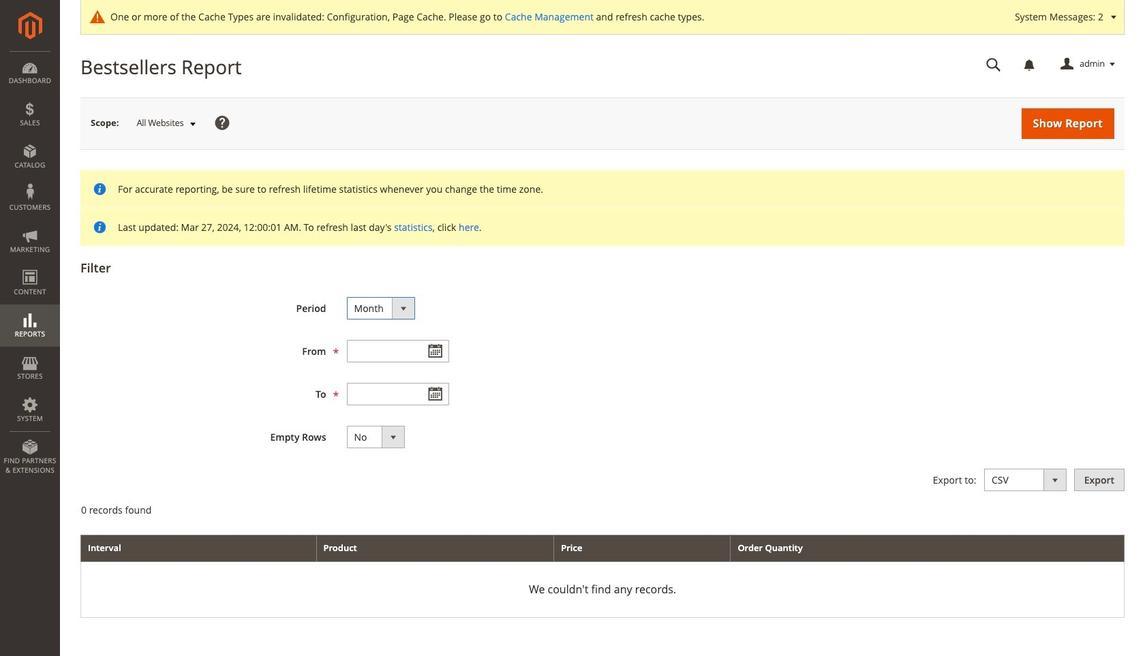Task type: describe. For each thing, give the bounding box(es) containing it.
magento admin panel image
[[18, 12, 42, 40]]



Task type: locate. For each thing, give the bounding box(es) containing it.
None text field
[[977, 53, 1011, 76]]

None text field
[[347, 340, 449, 363], [347, 383, 449, 406], [347, 340, 449, 363], [347, 383, 449, 406]]

menu bar
[[0, 51, 60, 482]]



